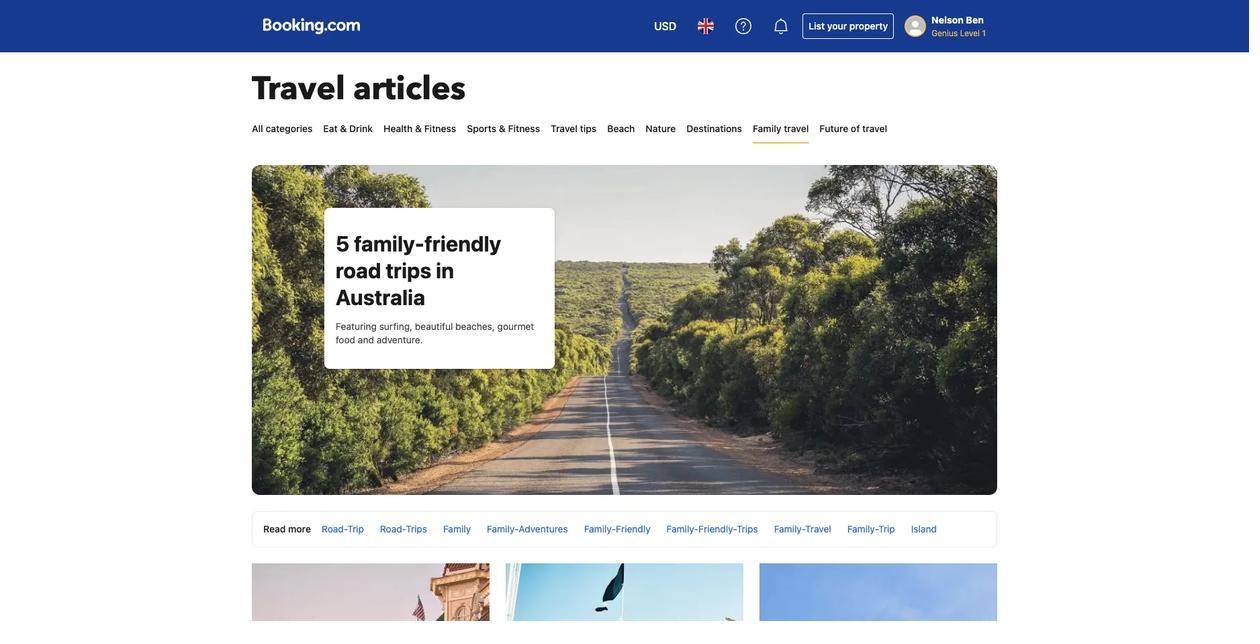 Task type: vqa. For each thing, say whether or not it's contained in the screenshot.
From corresponding to London Eye Tickets
no



Task type: describe. For each thing, give the bounding box(es) containing it.
list your property link
[[803, 13, 894, 39]]

trips left 'family-travel' link
[[737, 524, 758, 535]]

family- for family-friendly-trips
[[667, 524, 698, 535]]

featuring
[[336, 321, 377, 332]]

ben
[[966, 14, 984, 26]]

family-adventures
[[487, 524, 568, 535]]

fitness for sports & fitness
[[508, 123, 540, 134]]

read
[[263, 524, 286, 535]]

family link
[[443, 524, 471, 535]]

family-travel link
[[774, 524, 831, 535]]

road-trips link
[[380, 524, 427, 535]]

1
[[982, 28, 986, 38]]

road- for trips
[[380, 524, 406, 535]]

family travel
[[753, 123, 809, 134]]

tips
[[580, 123, 596, 134]]

genius
[[932, 28, 958, 38]]

drink
[[349, 123, 373, 134]]

family-friendly-trips
[[667, 524, 758, 535]]

family-friendly link
[[584, 524, 650, 535]]

family-travel
[[774, 524, 831, 535]]

& for health
[[415, 123, 422, 134]]

1 vertical spatial friendly
[[616, 524, 650, 535]]

beach
[[607, 123, 635, 134]]

travel tips link
[[551, 116, 596, 142]]

family-friendly
[[584, 524, 650, 535]]

family- inside 5 family-friendly road trips in australia
[[354, 231, 424, 257]]

future of travel
[[819, 123, 887, 134]]

family- for family-trip
[[847, 524, 878, 535]]

& for sports
[[499, 123, 506, 134]]

your
[[827, 20, 847, 32]]

usd
[[654, 20, 676, 33]]

eat & drink link
[[323, 116, 373, 142]]

family
[[753, 123, 781, 134]]

list
[[809, 20, 825, 32]]

family-friendly-trips link
[[667, 524, 758, 535]]

sports & fitness
[[467, 123, 540, 134]]

trip for family-
[[878, 524, 895, 535]]

travel for travel tips
[[551, 123, 577, 134]]

list your property
[[809, 20, 888, 32]]

5 family-friendly road trips in australia
[[336, 231, 501, 310]]

nature link
[[646, 116, 676, 142]]

categories
[[266, 123, 313, 134]]

level
[[960, 28, 980, 38]]

travel right of
[[862, 123, 887, 134]]

future of travel link
[[819, 116, 887, 142]]

property
[[849, 20, 888, 32]]

& for eat
[[340, 123, 347, 134]]



Task type: locate. For each thing, give the bounding box(es) containing it.
of
[[851, 123, 860, 134]]

1 trip from the left
[[347, 524, 364, 535]]

0 horizontal spatial travel
[[252, 67, 345, 111]]

trip left road-trips link
[[347, 524, 364, 535]]

beautiful
[[415, 321, 453, 332]]

booking.com online hotel reservations image
[[263, 18, 360, 34]]

1 & from the left
[[340, 123, 347, 134]]

eat
[[323, 123, 338, 134]]

family-trip link
[[847, 524, 895, 535]]

2 fitness from the left
[[508, 123, 540, 134]]

road-trip link
[[322, 524, 364, 535]]

&
[[340, 123, 347, 134], [415, 123, 422, 134], [499, 123, 506, 134]]

road- for trip
[[322, 524, 347, 535]]

family- for family-friendly
[[584, 524, 616, 535]]

trip
[[347, 524, 364, 535], [878, 524, 895, 535]]

health
[[383, 123, 413, 134]]

travel up categories
[[252, 67, 345, 111]]

5
[[336, 231, 349, 257]]

beaches,
[[455, 321, 495, 332]]

travel
[[252, 67, 345, 111], [551, 123, 577, 134]]

sports & fitness link
[[467, 116, 540, 142]]

gourmet
[[497, 321, 534, 332]]

surfing,
[[379, 321, 412, 332]]

road
[[336, 258, 381, 283]]

australia
[[336, 285, 425, 310]]

friendly
[[424, 231, 501, 257], [616, 524, 650, 535]]

featuring surfing, beautiful beaches, gourmet food and adventure.
[[336, 321, 534, 346]]

1 horizontal spatial trip
[[878, 524, 895, 535]]

1 horizontal spatial travel
[[551, 123, 577, 134]]

& right the eat
[[340, 123, 347, 134]]

trip left island
[[878, 524, 895, 535]]

1 vertical spatial travel
[[551, 123, 577, 134]]

food
[[336, 335, 355, 346]]

road-trips
[[380, 524, 427, 535]]

family travel link
[[753, 116, 809, 142]]

all categories
[[252, 123, 313, 134]]

trips left family 'link'
[[406, 524, 427, 535]]

health & fitness
[[383, 123, 456, 134]]

sports
[[467, 123, 496, 134]]

in
[[436, 258, 454, 283]]

nature
[[646, 123, 676, 134]]

2 road- from the left
[[380, 524, 406, 535]]

2 horizontal spatial &
[[499, 123, 506, 134]]

destinations link
[[686, 116, 742, 142]]

travel tips
[[551, 123, 596, 134]]

trip for road-
[[347, 524, 364, 535]]

travel left tips
[[551, 123, 577, 134]]

family- for family-adventures
[[487, 524, 519, 535]]

fitness right 'sports'
[[508, 123, 540, 134]]

nelson
[[932, 14, 964, 26]]

and
[[358, 335, 374, 346]]

0 vertical spatial friendly
[[424, 231, 501, 257]]

travel for family-travel
[[805, 524, 831, 535]]

adventures
[[519, 524, 568, 535]]

1 horizontal spatial friendly
[[616, 524, 650, 535]]

beach link
[[607, 116, 635, 142]]

5 family-friendly road trips in australia link
[[336, 231, 501, 310]]

all
[[252, 123, 263, 134]]

island link
[[911, 524, 937, 535]]

articles
[[353, 67, 466, 111]]

fitness for health & fitness
[[424, 123, 456, 134]]

0 horizontal spatial trip
[[347, 524, 364, 535]]

family-
[[354, 231, 424, 257], [487, 524, 519, 535], [584, 524, 616, 535], [667, 524, 698, 535], [774, 524, 805, 535], [847, 524, 878, 535]]

trips
[[386, 258, 431, 283], [406, 524, 427, 535], [737, 524, 758, 535]]

more
[[288, 524, 311, 535]]

1 horizontal spatial road-
[[380, 524, 406, 535]]

eat & drink
[[323, 123, 373, 134]]

nelson ben genius level 1
[[932, 14, 986, 38]]

fitness left 'sports'
[[424, 123, 456, 134]]

& right health
[[415, 123, 422, 134]]

& right 'sports'
[[499, 123, 506, 134]]

travel left family-trip 'link'
[[805, 524, 831, 535]]

travel right the family
[[784, 123, 809, 134]]

road-trip
[[322, 524, 364, 535]]

road-
[[322, 524, 347, 535], [380, 524, 406, 535]]

family- for family-travel
[[774, 524, 805, 535]]

future
[[819, 123, 848, 134]]

0 horizontal spatial fitness
[[424, 123, 456, 134]]

friendly-
[[698, 524, 737, 535]]

health & fitness link
[[383, 116, 456, 142]]

travel
[[784, 123, 809, 134], [862, 123, 887, 134], [805, 524, 831, 535]]

0 vertical spatial travel
[[252, 67, 345, 111]]

adventure.
[[377, 335, 423, 346]]

fitness
[[424, 123, 456, 134], [508, 123, 540, 134]]

2 trip from the left
[[878, 524, 895, 535]]

family-trip
[[847, 524, 895, 535]]

1 horizontal spatial &
[[415, 123, 422, 134]]

travel for family travel
[[784, 123, 809, 134]]

family-adventures link
[[487, 524, 568, 535]]

0 horizontal spatial &
[[340, 123, 347, 134]]

0 horizontal spatial road-
[[322, 524, 347, 535]]

island
[[911, 524, 937, 535]]

family
[[443, 524, 471, 535]]

destinations
[[686, 123, 742, 134]]

3 & from the left
[[499, 123, 506, 134]]

read more
[[263, 524, 311, 535]]

1 fitness from the left
[[424, 123, 456, 134]]

friendly inside 5 family-friendly road trips in australia
[[424, 231, 501, 257]]

1 road- from the left
[[322, 524, 347, 535]]

1 horizontal spatial fitness
[[508, 123, 540, 134]]

road- right road-trip
[[380, 524, 406, 535]]

2 & from the left
[[415, 123, 422, 134]]

0 horizontal spatial friendly
[[424, 231, 501, 257]]

usd button
[[646, 10, 684, 42]]

road- right more
[[322, 524, 347, 535]]

trips left 'in' at the left top of page
[[386, 258, 431, 283]]

trips inside 5 family-friendly road trips in australia
[[386, 258, 431, 283]]

travel for travel articles
[[252, 67, 345, 111]]

all categories link
[[252, 116, 313, 142]]

travel articles
[[252, 67, 466, 111]]



